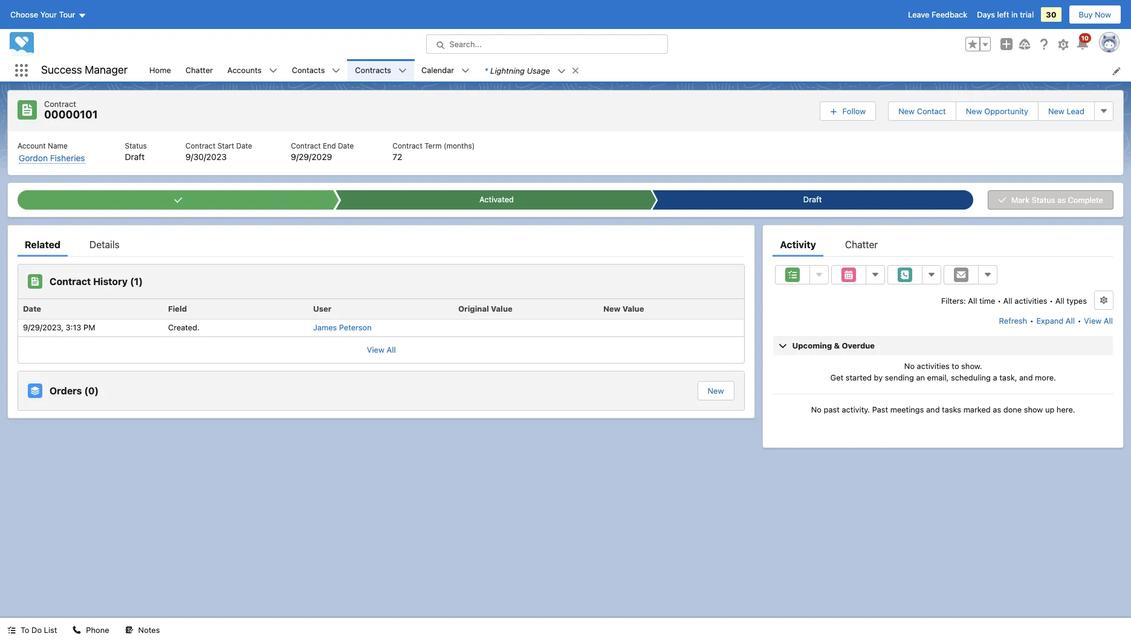 Task type: describe. For each thing, give the bounding box(es) containing it.
draft inside path options list box
[[803, 195, 822, 204]]

1 vertical spatial view all link
[[18, 337, 745, 364]]

tab list containing activity
[[773, 232, 1114, 257]]

no for past
[[811, 405, 822, 414]]

1 vertical spatial and
[[926, 405, 940, 414]]

end
[[323, 141, 336, 150]]

as inside button
[[1058, 195, 1066, 205]]

contract history image
[[28, 274, 42, 289]]

to do list
[[21, 626, 57, 635]]

original
[[458, 304, 489, 314]]

activity
[[780, 239, 816, 250]]

filters: all time • all activities • all types
[[941, 296, 1087, 306]]

• down types
[[1078, 316, 1081, 326]]

• left the expand
[[1030, 316, 1034, 326]]

draft link
[[658, 190, 967, 210]]

tasks
[[942, 405, 961, 414]]

user element
[[308, 299, 453, 320]]

contract image
[[18, 100, 37, 120]]

contracts
[[355, 65, 391, 75]]

no activities to show. get started by sending an email, scheduling a task, and more.
[[831, 361, 1056, 383]]

date inside contract history grid
[[23, 304, 41, 314]]

started
[[846, 373, 872, 383]]

in
[[1012, 10, 1018, 19]]

activities inside no activities to show. get started by sending an email, scheduling a task, and more.
[[917, 361, 950, 371]]

activated link
[[341, 190, 650, 210]]

* lightning usage
[[484, 66, 550, 75]]

all left types
[[1056, 296, 1065, 306]]

done
[[1004, 405, 1022, 414]]

00000101
[[44, 108, 98, 121]]

expand all button
[[1036, 311, 1076, 330]]

search...
[[450, 39, 482, 49]]

text default image for contracts
[[398, 67, 407, 75]]

text default image for to do list
[[7, 627, 16, 635]]

manager
[[85, 64, 128, 76]]

date for 9/29/2029
[[338, 141, 354, 150]]

1 horizontal spatial view all link
[[1084, 311, 1114, 330]]

leave feedback
[[908, 10, 968, 19]]

success
[[41, 64, 82, 76]]

0 vertical spatial activities
[[1015, 296, 1048, 306]]

status draft
[[125, 141, 147, 162]]

accounts link
[[220, 59, 269, 82]]

field
[[168, 304, 187, 314]]

(months)
[[444, 141, 475, 150]]

past
[[824, 405, 840, 414]]

up
[[1045, 405, 1055, 414]]

feedback
[[932, 10, 968, 19]]

text default image for contacts
[[332, 67, 341, 75]]

3:13
[[66, 323, 81, 332]]

mark
[[1012, 195, 1030, 205]]

buy now
[[1079, 10, 1111, 19]]

contact
[[917, 106, 946, 116]]

0 horizontal spatial status
[[125, 141, 147, 150]]

lead
[[1067, 106, 1085, 116]]

mark status as complete button
[[988, 190, 1114, 210]]

contract term (months) 72
[[393, 141, 475, 162]]

0 horizontal spatial view
[[367, 345, 385, 355]]

overdue
[[842, 341, 875, 350]]

marked
[[964, 405, 991, 414]]

field element
[[163, 299, 308, 320]]

no past activity. past meetings and tasks marked as done show up here.
[[811, 405, 1075, 414]]

list item containing *
[[477, 59, 585, 82]]

draft inside status draft
[[125, 152, 145, 162]]

phone button
[[66, 619, 116, 643]]

list
[[44, 626, 57, 635]]

status inside button
[[1032, 195, 1055, 205]]

text default image inside calendar list item
[[461, 67, 470, 75]]

choose your tour
[[10, 10, 75, 19]]

history
[[93, 276, 128, 287]]

upcoming
[[792, 341, 832, 350]]

days
[[977, 10, 995, 19]]

to do list button
[[0, 619, 64, 643]]

home link
[[142, 59, 178, 82]]

fisheries
[[50, 153, 85, 163]]

past
[[872, 405, 888, 414]]

activity.
[[842, 405, 870, 414]]

contract for term
[[393, 141, 423, 150]]

opportunity
[[985, 106, 1028, 116]]

text default image for phone
[[73, 627, 81, 635]]

30
[[1046, 10, 1057, 19]]

refresh
[[999, 316, 1027, 326]]

orders
[[50, 386, 82, 397]]

&
[[834, 341, 840, 350]]

new lead
[[1048, 106, 1085, 116]]

tab list containing related
[[18, 232, 745, 257]]

upcoming & overdue
[[792, 341, 875, 350]]

10 button
[[1076, 33, 1091, 51]]

usage
[[527, 66, 550, 75]]

1 horizontal spatial chatter
[[845, 239, 878, 250]]

0 horizontal spatial chatter
[[186, 65, 213, 75]]

1 vertical spatial as
[[993, 405, 1001, 414]]

choose
[[10, 10, 38, 19]]

related
[[25, 239, 60, 250]]

sending
[[885, 373, 914, 383]]

• right time
[[998, 296, 1001, 306]]

original value
[[458, 304, 513, 314]]

contract for history
[[50, 276, 91, 287]]

and inside no activities to show. get started by sending an email, scheduling a task, and more.
[[1019, 373, 1033, 383]]

expand
[[1037, 316, 1064, 326]]

more.
[[1035, 373, 1056, 383]]

email,
[[927, 373, 949, 383]]

contract history grid
[[18, 299, 744, 337]]



Task type: vqa. For each thing, say whether or not it's contained in the screenshot.
topmost "CHATTER" link
yes



Task type: locate. For each thing, give the bounding box(es) containing it.
activities up email,
[[917, 361, 950, 371]]

contracts list item
[[348, 59, 414, 82]]

date for 9/30/2023
[[236, 141, 252, 150]]

new opportunity
[[966, 106, 1028, 116]]

as left complete
[[1058, 195, 1066, 205]]

to
[[952, 361, 959, 371]]

account name gordon fisheries
[[18, 141, 85, 163]]

1 vertical spatial no
[[811, 405, 822, 414]]

cell inside contract history grid
[[599, 320, 744, 337]]

0 horizontal spatial view all link
[[18, 337, 745, 364]]

new
[[899, 106, 915, 116], [966, 106, 982, 116], [1048, 106, 1065, 116], [603, 304, 621, 314], [708, 387, 724, 396]]

date up the 9/29/2023,
[[23, 304, 41, 314]]

choose your tour button
[[10, 5, 87, 24]]

refresh • expand all • view all
[[999, 316, 1113, 326]]

get
[[831, 373, 844, 383]]

text default image inside the 'contacts' list item
[[332, 67, 341, 75]]

account
[[18, 141, 46, 150]]

text default image
[[461, 67, 470, 75], [7, 627, 16, 635], [73, 627, 81, 635], [125, 627, 133, 635]]

contract inside contract term (months) 72
[[393, 141, 423, 150]]

contracts link
[[348, 59, 398, 82]]

all right expand all button
[[1104, 316, 1113, 326]]

view all link down types
[[1084, 311, 1114, 330]]

days left in trial
[[977, 10, 1034, 19]]

text default image left the notes at left
[[125, 627, 133, 635]]

1 horizontal spatial status
[[1032, 195, 1055, 205]]

chatter link
[[178, 59, 220, 82], [845, 232, 878, 257]]

a
[[993, 373, 997, 383]]

text default image
[[571, 66, 580, 75], [269, 67, 277, 75], [332, 67, 341, 75], [398, 67, 407, 75], [557, 67, 566, 75]]

0 horizontal spatial no
[[811, 405, 822, 414]]

1 vertical spatial view
[[367, 345, 385, 355]]

new for new opportunity
[[966, 106, 982, 116]]

1 horizontal spatial view
[[1084, 316, 1102, 326]]

0 vertical spatial status
[[125, 141, 147, 150]]

text default image inside accounts list item
[[269, 67, 277, 75]]

0 vertical spatial view
[[1084, 316, 1102, 326]]

notes
[[138, 626, 160, 635]]

list containing draft
[[8, 132, 1123, 175]]

show.
[[961, 361, 982, 371]]

1 horizontal spatial and
[[1019, 373, 1033, 383]]

list
[[142, 59, 1131, 82], [8, 132, 1123, 175]]

1 vertical spatial chatter
[[845, 239, 878, 250]]

1 horizontal spatial as
[[1058, 195, 1066, 205]]

no inside no activities to show. get started by sending an email, scheduling a task, and more.
[[904, 361, 915, 371]]

list for leave feedback link
[[142, 59, 1131, 82]]

contacts link
[[285, 59, 332, 82]]

mark status as complete
[[1012, 195, 1103, 205]]

text default image inside to do list 'button'
[[7, 627, 16, 635]]

path options list box
[[18, 190, 973, 210]]

chatter link for the activity link
[[845, 232, 878, 257]]

9/29/2029
[[291, 152, 332, 162]]

0 horizontal spatial tab list
[[18, 232, 745, 257]]

buy now button
[[1069, 5, 1122, 24]]

upcoming & overdue button
[[774, 336, 1113, 355]]

0 horizontal spatial and
[[926, 405, 940, 414]]

text default image left the *
[[461, 67, 470, 75]]

new value element
[[599, 299, 744, 320]]

trial
[[1020, 10, 1034, 19]]

all right time
[[1003, 296, 1013, 306]]

1 value from the left
[[491, 304, 513, 314]]

text default image for notes
[[125, 627, 133, 635]]

here.
[[1057, 405, 1075, 414]]

tab list
[[18, 232, 745, 257], [773, 232, 1114, 257]]

0 vertical spatial view all link
[[1084, 311, 1114, 330]]

name
[[48, 141, 68, 150]]

0 vertical spatial chatter
[[186, 65, 213, 75]]

0 horizontal spatial draft
[[125, 152, 145, 162]]

new contact button
[[888, 101, 956, 121]]

draft
[[125, 152, 145, 162], [803, 195, 822, 204]]

chatter link for home link
[[178, 59, 220, 82]]

9/29/2023,
[[23, 323, 63, 332]]

1 vertical spatial draft
[[803, 195, 822, 204]]

all left time
[[968, 296, 977, 306]]

list containing home
[[142, 59, 1131, 82]]

0 horizontal spatial chatter link
[[178, 59, 220, 82]]

1 vertical spatial status
[[1032, 195, 1055, 205]]

1 horizontal spatial value
[[623, 304, 644, 314]]

tour
[[59, 10, 75, 19]]

contract for end
[[291, 141, 321, 150]]

date
[[236, 141, 252, 150], [338, 141, 354, 150], [23, 304, 41, 314]]

72
[[393, 152, 402, 162]]

value for new value
[[623, 304, 644, 314]]

new lead button
[[1038, 101, 1095, 121]]

view all link
[[1084, 311, 1114, 330], [18, 337, 745, 364]]

0 vertical spatial as
[[1058, 195, 1066, 205]]

contract inside contract 00000101
[[44, 99, 76, 109]]

all right the expand
[[1066, 316, 1075, 326]]

1 vertical spatial list
[[8, 132, 1123, 175]]

view all
[[367, 345, 396, 355]]

1 horizontal spatial no
[[904, 361, 915, 371]]

contract inside contract start date 9/30/2023
[[186, 141, 215, 150]]

success manager
[[41, 64, 128, 76]]

contract end date 9/29/2029
[[291, 141, 354, 162]]

10
[[1082, 34, 1089, 42]]

filters:
[[941, 296, 966, 306]]

date inside the contract end date 9/29/2029
[[338, 141, 354, 150]]

contract for start
[[186, 141, 215, 150]]

1 horizontal spatial activities
[[1015, 296, 1048, 306]]

and left tasks
[[926, 405, 940, 414]]

activated
[[479, 195, 514, 204]]

0 horizontal spatial value
[[491, 304, 513, 314]]

by
[[874, 373, 883, 383]]

date right 'end'
[[338, 141, 354, 150]]

activity link
[[780, 232, 816, 257]]

leave feedback link
[[908, 10, 968, 19]]

1 horizontal spatial tab list
[[773, 232, 1114, 257]]

text default image inside notes button
[[125, 627, 133, 635]]

created.
[[168, 323, 200, 332]]

view all link down user element
[[18, 337, 745, 364]]

to
[[21, 626, 29, 635]]

new for new value
[[603, 304, 621, 314]]

list for home link
[[8, 132, 1123, 175]]

scheduling
[[951, 373, 991, 383]]

*
[[484, 66, 488, 75]]

new for new contact
[[899, 106, 915, 116]]

complete
[[1068, 195, 1103, 205]]

calendar link
[[414, 59, 461, 82]]

1 vertical spatial chatter link
[[845, 232, 878, 257]]

0 vertical spatial draft
[[125, 152, 145, 162]]

gordon
[[19, 153, 48, 163]]

new inside contract history grid
[[603, 304, 621, 314]]

contract for 00000101
[[44, 99, 76, 109]]

0 horizontal spatial date
[[23, 304, 41, 314]]

meetings
[[890, 405, 924, 414]]

•
[[998, 296, 1001, 306], [1050, 296, 1053, 306], [1030, 316, 1034, 326], [1078, 316, 1081, 326]]

1 horizontal spatial chatter link
[[845, 232, 878, 257]]

no left past
[[811, 405, 822, 414]]

home
[[149, 65, 171, 75]]

9/29/2023, 3:13 pm
[[23, 323, 95, 332]]

no for activities
[[904, 361, 915, 371]]

show
[[1024, 405, 1043, 414]]

search... button
[[426, 34, 668, 54]]

• up the expand
[[1050, 296, 1053, 306]]

new for new lead
[[1048, 106, 1065, 116]]

contract inside the contract end date 9/29/2029
[[291, 141, 321, 150]]

text default image for accounts
[[269, 67, 277, 75]]

an
[[916, 373, 925, 383]]

calendar list item
[[414, 59, 477, 82]]

text default image left 'phone'
[[73, 627, 81, 635]]

0 horizontal spatial as
[[993, 405, 1001, 414]]

time
[[980, 296, 996, 306]]

1 tab list from the left
[[18, 232, 745, 257]]

1 horizontal spatial date
[[236, 141, 252, 150]]

date right start
[[236, 141, 252, 150]]

activities up refresh
[[1015, 296, 1048, 306]]

refresh button
[[999, 311, 1028, 330]]

follow button
[[820, 101, 876, 121]]

all down contract history grid
[[387, 345, 396, 355]]

contract 00000101
[[44, 99, 98, 121]]

contacts list item
[[285, 59, 348, 82]]

date inside contract start date 9/30/2023
[[236, 141, 252, 150]]

text default image inside contracts list item
[[398, 67, 407, 75]]

and right task,
[[1019, 373, 1033, 383]]

0 vertical spatial and
[[1019, 373, 1033, 383]]

1 horizontal spatial draft
[[803, 195, 822, 204]]

orders image
[[28, 384, 42, 399]]

date element
[[18, 299, 163, 320]]

2 tab list from the left
[[773, 232, 1114, 257]]

2 horizontal spatial date
[[338, 141, 354, 150]]

pm
[[83, 323, 95, 332]]

text default image left to
[[7, 627, 16, 635]]

accounts
[[227, 65, 262, 75]]

(0)
[[84, 386, 99, 397]]

view down types
[[1084, 316, 1102, 326]]

value for original value
[[491, 304, 513, 314]]

contract up date element
[[50, 276, 91, 287]]

lightning
[[490, 66, 525, 75]]

group
[[966, 37, 991, 51]]

0 vertical spatial list
[[142, 59, 1131, 82]]

contract up 9/30/2023
[[186, 141, 215, 150]]

0 vertical spatial no
[[904, 361, 915, 371]]

accounts list item
[[220, 59, 285, 82]]

follow
[[843, 106, 866, 116]]

contract right contract icon
[[44, 99, 76, 109]]

original value element
[[453, 299, 599, 320]]

notes button
[[118, 619, 167, 643]]

text default image inside phone button
[[73, 627, 81, 635]]

leave
[[908, 10, 930, 19]]

view down contract history grid
[[367, 345, 385, 355]]

(1)
[[130, 276, 143, 287]]

0 horizontal spatial activities
[[917, 361, 950, 371]]

2 value from the left
[[623, 304, 644, 314]]

contract up 9/29/2029
[[291, 141, 321, 150]]

no up sending at the right of the page
[[904, 361, 915, 371]]

new contact
[[899, 106, 946, 116]]

contacts
[[292, 65, 325, 75]]

term
[[425, 141, 442, 150]]

your
[[40, 10, 57, 19]]

0 vertical spatial chatter link
[[178, 59, 220, 82]]

contract up 72
[[393, 141, 423, 150]]

cell
[[599, 320, 744, 337]]

contract history (1)
[[50, 276, 143, 287]]

new opportunity button
[[956, 101, 1039, 121]]

list item
[[477, 59, 585, 82]]

as left done
[[993, 405, 1001, 414]]

1 vertical spatial activities
[[917, 361, 950, 371]]

orders (0)
[[50, 386, 99, 397]]

new button
[[698, 382, 734, 400]]



